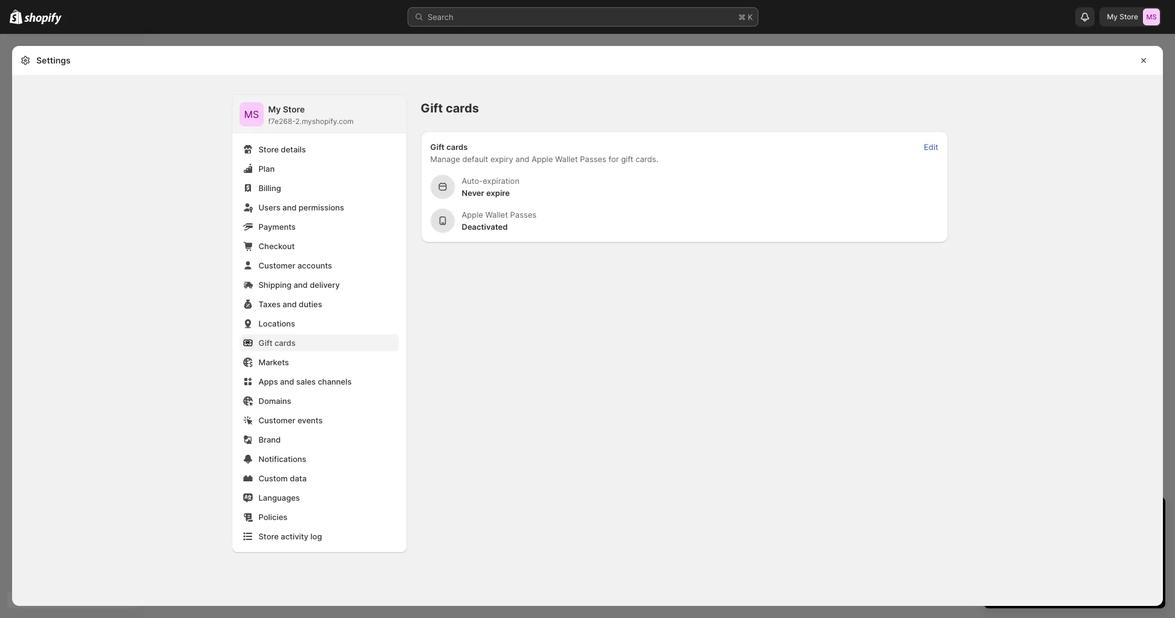 Task type: describe. For each thing, give the bounding box(es) containing it.
shop settings menu element
[[232, 95, 406, 552]]

and for duties
[[283, 299, 297, 309]]

k
[[748, 12, 753, 22]]

cards.
[[636, 154, 658, 164]]

0 vertical spatial cards
[[446, 101, 479, 116]]

gift cards inside shop settings menu element
[[259, 338, 296, 348]]

my for my store f7e268-2.myshopify.com
[[268, 104, 281, 114]]

apple wallet passes deactivated
[[462, 210, 537, 232]]

activity
[[281, 532, 308, 541]]

never
[[462, 188, 484, 198]]

languages link
[[239, 489, 399, 506]]

taxes and duties
[[259, 299, 322, 309]]

domains link
[[239, 393, 399, 410]]

plan
[[259, 164, 275, 174]]

duties
[[299, 299, 322, 309]]

store inside my store f7e268-2.myshopify.com
[[283, 104, 305, 114]]

⌘ k
[[739, 12, 753, 22]]

users and permissions
[[259, 203, 344, 212]]

log
[[311, 532, 322, 541]]

domains
[[259, 396, 291, 406]]

passes inside the apple wallet passes deactivated
[[510, 210, 537, 220]]

0 vertical spatial my store image
[[1143, 8, 1160, 25]]

auto-
[[462, 176, 483, 186]]

cards inside shop settings menu element
[[275, 338, 296, 348]]

markets link
[[239, 354, 399, 371]]

policies
[[259, 512, 287, 522]]

checkout link
[[239, 238, 399, 255]]

store activity log
[[259, 532, 322, 541]]

shipping and delivery
[[259, 280, 340, 290]]

languages
[[259, 493, 300, 503]]

expire
[[486, 188, 510, 198]]

shipping and delivery link
[[239, 276, 399, 293]]

manage default expiry and apple wallet passes for gift cards.
[[430, 154, 658, 164]]

apps and sales channels link
[[239, 373, 399, 390]]

customer events link
[[239, 412, 399, 429]]

store details
[[259, 145, 306, 154]]

shopify image
[[10, 10, 23, 24]]

taxes
[[259, 299, 281, 309]]

billing
[[259, 183, 281, 193]]

customer events
[[259, 416, 323, 425]]

default
[[462, 154, 488, 164]]

0 vertical spatial passes
[[580, 154, 606, 164]]

data
[[290, 474, 307, 483]]

accounts
[[298, 261, 332, 270]]

markets
[[259, 357, 289, 367]]

policies link
[[239, 509, 399, 526]]

details
[[281, 145, 306, 154]]

events
[[298, 416, 323, 425]]

my for my store
[[1107, 12, 1118, 21]]

0 vertical spatial apple
[[532, 154, 553, 164]]

customer for customer accounts
[[259, 261, 295, 270]]

locations link
[[239, 315, 399, 332]]



Task type: locate. For each thing, give the bounding box(es) containing it.
passes left for at right top
[[580, 154, 606, 164]]

wallet up "deactivated"
[[485, 210, 508, 220]]

0 vertical spatial customer
[[259, 261, 295, 270]]

your trial just started element
[[984, 529, 1166, 609]]

2 customer from the top
[[259, 416, 295, 425]]

and for sales
[[280, 377, 294, 387]]

ms button
[[239, 102, 263, 126]]

0 vertical spatial gift
[[421, 101, 443, 116]]

0 horizontal spatial wallet
[[485, 210, 508, 220]]

store details link
[[239, 141, 399, 158]]

2 vertical spatial cards
[[275, 338, 296, 348]]

customer down checkout at top left
[[259, 261, 295, 270]]

and right the users
[[283, 203, 297, 212]]

1 customer from the top
[[259, 261, 295, 270]]

1 vertical spatial customer
[[259, 416, 295, 425]]

shopify image
[[24, 13, 62, 25]]

custom data link
[[239, 470, 399, 487]]

and right apps
[[280, 377, 294, 387]]

and for permissions
[[283, 203, 297, 212]]

expiration
[[483, 176, 520, 186]]

1 horizontal spatial apple
[[532, 154, 553, 164]]

my inside my store f7e268-2.myshopify.com
[[268, 104, 281, 114]]

wallet left for at right top
[[555, 154, 578, 164]]

⌘
[[739, 12, 746, 22]]

and down "customer accounts"
[[294, 280, 308, 290]]

billing link
[[239, 180, 399, 197]]

customer for customer events
[[259, 416, 295, 425]]

1 vertical spatial cards
[[447, 142, 468, 152]]

apps and sales channels
[[259, 377, 352, 387]]

1 horizontal spatial my
[[1107, 12, 1118, 21]]

customer
[[259, 261, 295, 270], [259, 416, 295, 425]]

1 vertical spatial my
[[268, 104, 281, 114]]

0 vertical spatial gift cards
[[421, 101, 479, 116]]

and right expiry
[[516, 154, 529, 164]]

and for delivery
[[294, 280, 308, 290]]

delivery
[[310, 280, 340, 290]]

gift cards link
[[239, 334, 399, 351]]

for
[[609, 154, 619, 164]]

shipping
[[259, 280, 292, 290]]

payments
[[259, 222, 296, 232]]

1 vertical spatial my store image
[[239, 102, 263, 126]]

my store f7e268-2.myshopify.com
[[268, 104, 354, 126]]

passes
[[580, 154, 606, 164], [510, 210, 537, 220]]

0 vertical spatial my
[[1107, 12, 1118, 21]]

apple up "deactivated"
[[462, 210, 483, 220]]

settings dialog
[[12, 46, 1163, 606]]

my
[[1107, 12, 1118, 21], [268, 104, 281, 114]]

1 vertical spatial gift
[[430, 142, 445, 152]]

and inside 'link'
[[283, 299, 297, 309]]

expiry
[[491, 154, 513, 164]]

brand link
[[239, 431, 399, 448]]

customer down the "domains" on the bottom left
[[259, 416, 295, 425]]

customer accounts
[[259, 261, 332, 270]]

notifications
[[259, 454, 306, 464]]

custom data
[[259, 474, 307, 483]]

deactivated
[[462, 222, 508, 232]]

gift
[[621, 154, 634, 164]]

apps
[[259, 377, 278, 387]]

dialog
[[1168, 46, 1175, 606]]

taxes and duties link
[[239, 296, 399, 313]]

manage
[[430, 154, 460, 164]]

store
[[1120, 12, 1138, 21], [283, 104, 305, 114], [259, 145, 279, 154], [259, 532, 279, 541]]

edit
[[924, 142, 938, 152]]

1 horizontal spatial my store image
[[1143, 8, 1160, 25]]

passes down expiration
[[510, 210, 537, 220]]

brand
[[259, 435, 281, 445]]

1 vertical spatial wallet
[[485, 210, 508, 220]]

notifications link
[[239, 451, 399, 468]]

my store image
[[1143, 8, 1160, 25], [239, 102, 263, 126]]

store activity log link
[[239, 528, 399, 545]]

edit button
[[917, 139, 946, 155]]

checkout
[[259, 241, 295, 251]]

and
[[516, 154, 529, 164], [283, 203, 297, 212], [294, 280, 308, 290], [283, 299, 297, 309], [280, 377, 294, 387]]

0 horizontal spatial apple
[[462, 210, 483, 220]]

1 vertical spatial passes
[[510, 210, 537, 220]]

plan link
[[239, 160, 399, 177]]

0 horizontal spatial passes
[[510, 210, 537, 220]]

1 horizontal spatial wallet
[[555, 154, 578, 164]]

search
[[428, 12, 454, 22]]

1 vertical spatial apple
[[462, 210, 483, 220]]

sales
[[296, 377, 316, 387]]

0 horizontal spatial my store image
[[239, 102, 263, 126]]

and right taxes
[[283, 299, 297, 309]]

my store
[[1107, 12, 1138, 21]]

channels
[[318, 377, 352, 387]]

cards
[[446, 101, 479, 116], [447, 142, 468, 152], [275, 338, 296, 348]]

apple right expiry
[[532, 154, 553, 164]]

gift cards
[[421, 101, 479, 116], [430, 142, 468, 152], [259, 338, 296, 348]]

1 horizontal spatial passes
[[580, 154, 606, 164]]

2.myshopify.com
[[295, 117, 354, 126]]

f7e268-
[[268, 117, 295, 126]]

my store image inside shop settings menu element
[[239, 102, 263, 126]]

1 vertical spatial gift cards
[[430, 142, 468, 152]]

gift inside gift cards link
[[259, 338, 273, 348]]

settings
[[36, 55, 71, 65]]

cards up default
[[446, 101, 479, 116]]

2 vertical spatial gift
[[259, 338, 273, 348]]

custom
[[259, 474, 288, 483]]

permissions
[[299, 203, 344, 212]]

users
[[259, 203, 280, 212]]

2 vertical spatial gift cards
[[259, 338, 296, 348]]

apple
[[532, 154, 553, 164], [462, 210, 483, 220]]

cards down locations
[[275, 338, 296, 348]]

wallet inside the apple wallet passes deactivated
[[485, 210, 508, 220]]

apple inside the apple wallet passes deactivated
[[462, 210, 483, 220]]

0 vertical spatial wallet
[[555, 154, 578, 164]]

payments link
[[239, 218, 399, 235]]

locations
[[259, 319, 295, 328]]

customer accounts link
[[239, 257, 399, 274]]

my store image right my store
[[1143, 8, 1160, 25]]

auto-expiration never expire
[[462, 176, 520, 198]]

gift
[[421, 101, 443, 116], [430, 142, 445, 152], [259, 338, 273, 348]]

wallet
[[555, 154, 578, 164], [485, 210, 508, 220]]

0 horizontal spatial my
[[268, 104, 281, 114]]

my store image left f7e268- in the top left of the page
[[239, 102, 263, 126]]

cards up 'manage'
[[447, 142, 468, 152]]

users and permissions link
[[239, 199, 399, 216]]



Task type: vqa. For each thing, say whether or not it's contained in the screenshot.
'expire'
yes



